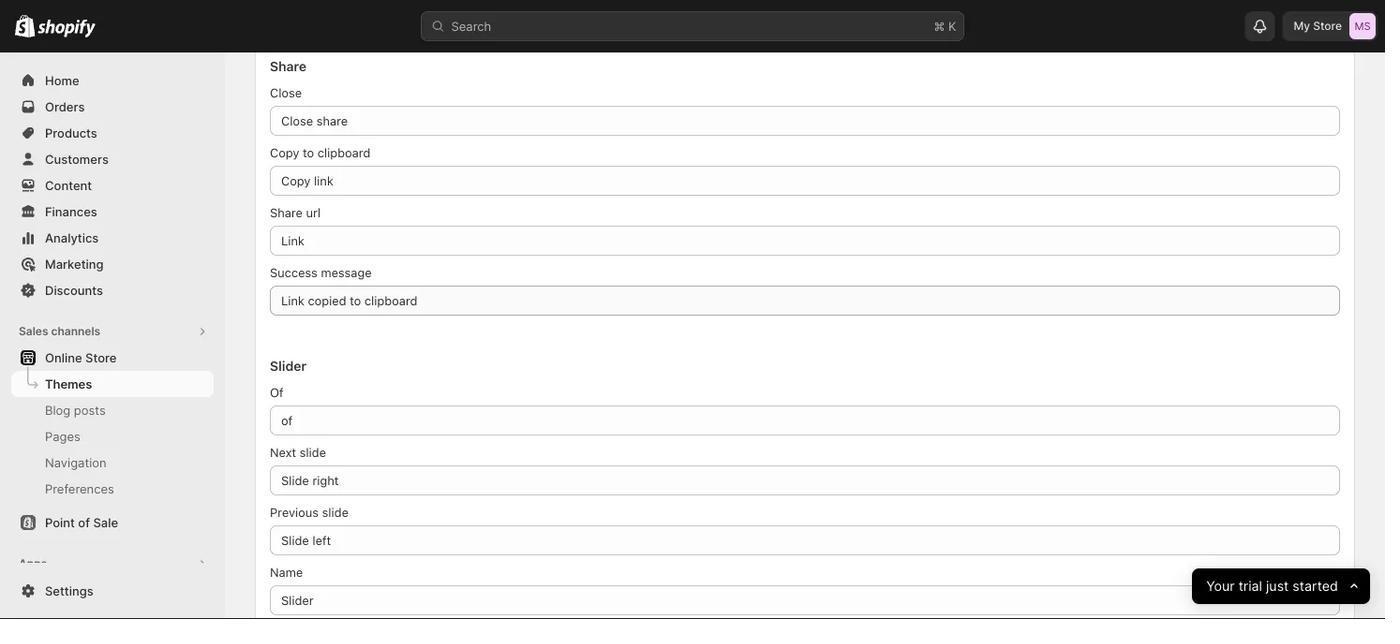 Task type: describe. For each thing, give the bounding box(es) containing it.
customers
[[45, 152, 109, 166]]

sales channels
[[19, 325, 100, 338]]

online
[[45, 351, 82, 365]]

discounts link
[[11, 277, 214, 304]]

finances
[[45, 204, 97, 219]]

point of sale
[[45, 515, 118, 530]]

my store
[[1294, 19, 1342, 33]]

of
[[78, 515, 90, 530]]

analytics link
[[11, 225, 214, 251]]

sales channels button
[[11, 319, 214, 345]]

analytics
[[45, 231, 99, 245]]

apps button
[[11, 551, 214, 577]]

content
[[45, 178, 92, 193]]

themes
[[45, 377, 92, 391]]

your trial just started button
[[1192, 569, 1370, 605]]

marketing
[[45, 257, 104, 271]]

navigation
[[45, 456, 106, 470]]

sales
[[19, 325, 48, 338]]

⌘ k
[[934, 19, 956, 33]]

settings link
[[11, 578, 214, 605]]

pages link
[[11, 424, 214, 450]]

preferences link
[[11, 476, 214, 502]]

themes link
[[11, 371, 214, 397]]

store for my store
[[1313, 19, 1342, 33]]

started
[[1293, 579, 1338, 595]]

add apps
[[45, 583, 100, 598]]

your
[[1206, 579, 1235, 595]]

⌘
[[934, 19, 945, 33]]

apps
[[19, 557, 47, 571]]

online store link
[[11, 345, 214, 371]]

sale
[[93, 515, 118, 530]]

point
[[45, 515, 75, 530]]

customers link
[[11, 146, 214, 172]]

discounts
[[45, 283, 103, 298]]

home link
[[11, 67, 214, 94]]

posts
[[74, 403, 106, 418]]

online store
[[45, 351, 117, 365]]

trial
[[1239, 579, 1262, 595]]

point of sale link
[[11, 510, 214, 536]]

k
[[949, 19, 956, 33]]

orders link
[[11, 94, 214, 120]]

just
[[1266, 579, 1289, 595]]



Task type: vqa. For each thing, say whether or not it's contained in the screenshot.
search products text field
no



Task type: locate. For each thing, give the bounding box(es) containing it.
products link
[[11, 120, 214, 146]]

navigation link
[[11, 450, 214, 476]]

channels
[[51, 325, 100, 338]]

finances link
[[11, 199, 214, 225]]

products
[[45, 126, 97, 140]]

0 vertical spatial store
[[1313, 19, 1342, 33]]

blog
[[45, 403, 71, 418]]

shopify image
[[15, 15, 35, 37], [38, 19, 96, 38]]

point of sale button
[[0, 510, 225, 536]]

your trial just started
[[1206, 579, 1338, 595]]

orders
[[45, 99, 85, 114]]

add
[[45, 583, 69, 598]]

blog posts
[[45, 403, 106, 418]]

1 horizontal spatial shopify image
[[38, 19, 96, 38]]

content link
[[11, 172, 214, 199]]

home
[[45, 73, 79, 88]]

store right my
[[1313, 19, 1342, 33]]

0 horizontal spatial store
[[85, 351, 117, 365]]

marketing link
[[11, 251, 214, 277]]

add apps button
[[11, 577, 214, 604]]

store for online store
[[85, 351, 117, 365]]

settings
[[45, 584, 93, 598]]

store down sales channels button
[[85, 351, 117, 365]]

my
[[1294, 19, 1310, 33]]

store inside online store link
[[85, 351, 117, 365]]

0 horizontal spatial shopify image
[[15, 15, 35, 37]]

store
[[1313, 19, 1342, 33], [85, 351, 117, 365]]

search
[[451, 19, 491, 33]]

blog posts link
[[11, 397, 214, 424]]

my store image
[[1350, 13, 1376, 39]]

1 vertical spatial store
[[85, 351, 117, 365]]

preferences
[[45, 482, 114, 496]]

pages
[[45, 429, 80, 444]]

apps
[[72, 583, 100, 598]]

1 horizontal spatial store
[[1313, 19, 1342, 33]]



